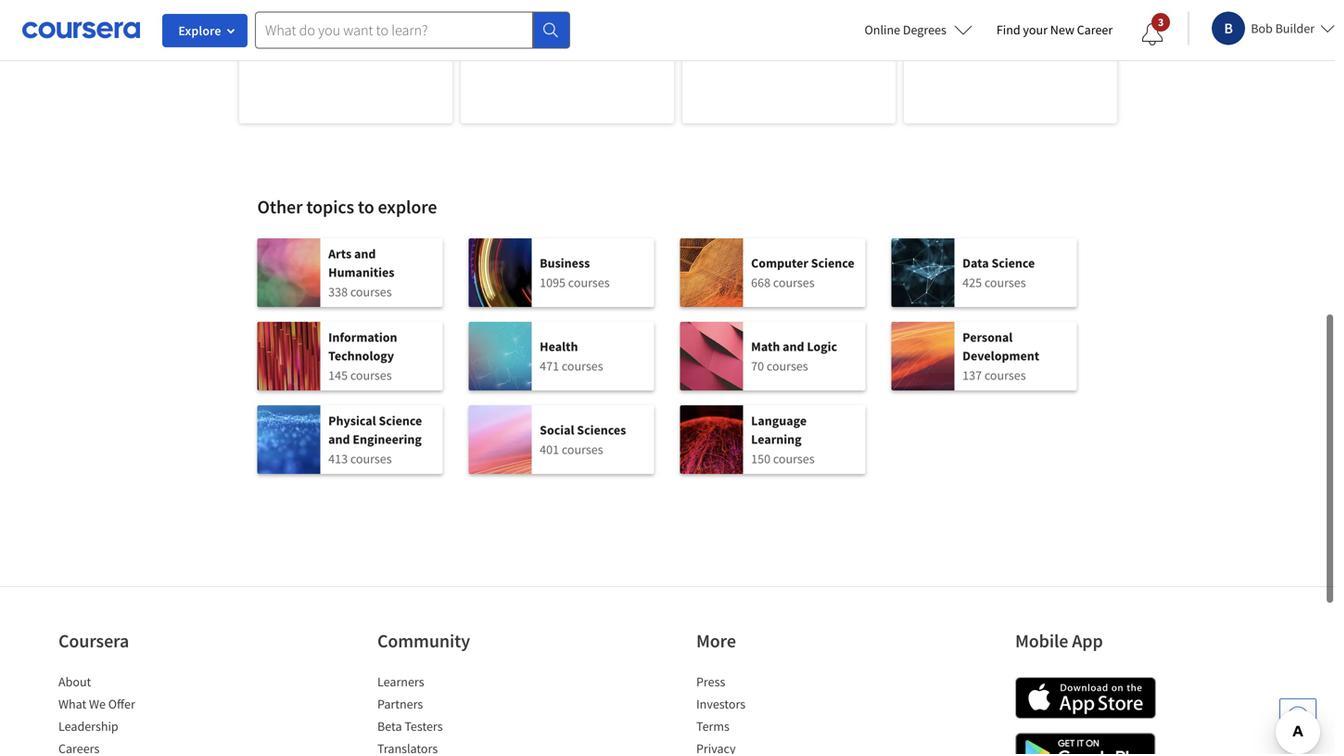 Task type: locate. For each thing, give the bounding box(es) containing it.
download on the app store image
[[1016, 677, 1157, 719]]

courses down health
[[562, 358, 603, 374]]

find
[[997, 21, 1021, 38]]

courses down math
[[767, 358, 808, 374]]

1 vertical spatial and
[[783, 338, 805, 355]]

logic
[[807, 338, 838, 355]]

leadership
[[58, 718, 118, 735]]

information technology 145 courses
[[328, 329, 397, 384]]

list item down offer
[[58, 739, 216, 754]]

list item
[[58, 739, 216, 754], [377, 739, 535, 754], [697, 739, 854, 754]]

physical science and engineering 413 courses
[[328, 412, 422, 467]]

data
[[963, 255, 989, 271]]

science inside 'physical science and engineering 413 courses'
[[379, 412, 422, 429]]

0 horizontal spatial and
[[328, 431, 350, 448]]

bob builder
[[1251, 20, 1315, 37]]

degrees
[[903, 21, 947, 38]]

0 vertical spatial and
[[354, 245, 376, 262]]

courses down humanities
[[350, 283, 392, 300]]

show notifications image
[[1142, 23, 1164, 45]]

courses down engineering
[[350, 450, 392, 467]]

list containing about
[[58, 672, 216, 754]]

coursera
[[58, 629, 129, 653]]

technology
[[328, 347, 394, 364]]

list
[[257, 238, 1078, 489], [58, 672, 216, 754], [377, 672, 535, 754], [697, 672, 854, 754]]

courses down learning at bottom right
[[773, 450, 815, 467]]

what
[[58, 696, 86, 712]]

science inside computer science 668 courses
[[811, 255, 855, 271]]

courses inside computer science 668 courses
[[773, 274, 815, 291]]

personal
[[963, 329, 1013, 345]]

computer
[[751, 255, 809, 271]]

list item down testers
[[377, 739, 535, 754]]

list for other topics to explore
[[257, 238, 1078, 489]]

2 horizontal spatial science
[[992, 255, 1035, 271]]

courses down sciences
[[562, 441, 603, 458]]

learners
[[377, 673, 424, 690]]

0 horizontal spatial list item
[[58, 739, 216, 754]]

press link
[[697, 673, 726, 690]]

online
[[865, 21, 901, 38]]

courses inside business 1095 courses
[[568, 274, 610, 291]]

explore
[[378, 195, 437, 218]]

science inside "data science 425 courses"
[[992, 255, 1035, 271]]

more
[[697, 629, 736, 653]]

press investors terms
[[697, 673, 746, 735]]

engineering
[[353, 431, 422, 448]]

courses down technology
[[350, 367, 392, 384]]

1095
[[540, 274, 566, 291]]

business
[[540, 255, 590, 271]]

145
[[328, 367, 348, 384]]

science up engineering
[[379, 412, 422, 429]]

data science 425 courses
[[963, 255, 1035, 291]]

leadership link
[[58, 718, 118, 735]]

learners partners beta testers
[[377, 673, 443, 735]]

and inside "math and logic 70 courses"
[[783, 338, 805, 355]]

find your new career
[[997, 21, 1113, 38]]

sciences
[[577, 422, 626, 438]]

courses right '425'
[[985, 274, 1026, 291]]

bob
[[1251, 20, 1273, 37]]

and
[[354, 245, 376, 262], [783, 338, 805, 355], [328, 431, 350, 448]]

we
[[89, 696, 106, 712]]

math
[[751, 338, 780, 355]]

None search field
[[255, 12, 570, 49]]

list item down terms "link"
[[697, 739, 854, 754]]

social
[[540, 422, 575, 438]]

press
[[697, 673, 726, 690]]

language
[[751, 412, 807, 429]]

partners link
[[377, 696, 423, 712]]

list containing learners
[[377, 672, 535, 754]]

list for community
[[377, 672, 535, 754]]

2 horizontal spatial list item
[[697, 739, 854, 754]]

new
[[1051, 21, 1075, 38]]

courses
[[568, 274, 610, 291], [773, 274, 815, 291], [985, 274, 1026, 291], [350, 283, 392, 300], [562, 358, 603, 374], [767, 358, 808, 374], [350, 367, 392, 384], [985, 367, 1026, 384], [562, 441, 603, 458], [350, 450, 392, 467], [773, 450, 815, 467]]

beta testers link
[[377, 718, 443, 735]]

courses inside 'physical science and engineering 413 courses'
[[350, 450, 392, 467]]

1 horizontal spatial list item
[[377, 739, 535, 754]]

courses inside social sciences 401 courses
[[562, 441, 603, 458]]

language learning 150 courses
[[751, 412, 815, 467]]

app
[[1072, 629, 1103, 653]]

and up humanities
[[354, 245, 376, 262]]

3 list item from the left
[[697, 739, 854, 754]]

science right computer
[[811, 255, 855, 271]]

425
[[963, 274, 982, 291]]

137
[[963, 367, 982, 384]]

science for computer science 668 courses
[[811, 255, 855, 271]]

what we offer link
[[58, 696, 135, 712]]

learning
[[751, 431, 802, 448]]

2 vertical spatial and
[[328, 431, 350, 448]]

courses down development
[[985, 367, 1026, 384]]

science right the data at the right of page
[[992, 255, 1035, 271]]

list containing press
[[697, 672, 854, 754]]

2 list item from the left
[[377, 739, 535, 754]]

0 horizontal spatial science
[[379, 412, 422, 429]]

science
[[811, 255, 855, 271], [992, 255, 1035, 271], [379, 412, 422, 429]]

1 horizontal spatial and
[[354, 245, 376, 262]]

health 471 courses
[[540, 338, 603, 374]]

and right math
[[783, 338, 805, 355]]

2 horizontal spatial and
[[783, 338, 805, 355]]

3
[[1158, 15, 1164, 29]]

70
[[751, 358, 764, 374]]

list containing arts and humanities
[[257, 238, 1078, 489]]

courses down computer
[[773, 274, 815, 291]]

terms link
[[697, 718, 730, 735]]

investors link
[[697, 696, 746, 712]]

explore button
[[162, 14, 248, 47]]

and inside arts and humanities 338 courses
[[354, 245, 376, 262]]

1 list item from the left
[[58, 739, 216, 754]]

courses down business
[[568, 274, 610, 291]]

and up 413
[[328, 431, 350, 448]]

business 1095 courses
[[540, 255, 610, 291]]

1 horizontal spatial science
[[811, 255, 855, 271]]

testers
[[405, 718, 443, 735]]

list for more
[[697, 672, 854, 754]]

mobile
[[1016, 629, 1069, 653]]



Task type: describe. For each thing, give the bounding box(es) containing it.
beta
[[377, 718, 402, 735]]

list for coursera
[[58, 672, 216, 754]]

your
[[1023, 21, 1048, 38]]

about
[[58, 673, 91, 690]]

help center image
[[1287, 706, 1310, 728]]

list item for community
[[377, 739, 535, 754]]

courses inside information technology 145 courses
[[350, 367, 392, 384]]

b
[[1225, 19, 1234, 38]]

courses inside "data science 425 courses"
[[985, 274, 1026, 291]]

partners
[[377, 696, 423, 712]]

topics
[[306, 195, 354, 218]]

offer
[[108, 696, 135, 712]]

3 button
[[1127, 12, 1179, 57]]

physical
[[328, 412, 376, 429]]

courses inside language learning 150 courses
[[773, 450, 815, 467]]

and for arts
[[354, 245, 376, 262]]

arts and humanities 338 courses
[[328, 245, 395, 300]]

online degrees
[[865, 21, 947, 38]]

list item for coursera
[[58, 739, 216, 754]]

arts
[[328, 245, 352, 262]]

personal development 137 courses
[[963, 329, 1040, 384]]

courses inside "math and logic 70 courses"
[[767, 358, 808, 374]]

list item for more
[[697, 739, 854, 754]]

community
[[377, 629, 470, 653]]

learners link
[[377, 673, 424, 690]]

other
[[257, 195, 303, 218]]

terms
[[697, 718, 730, 735]]

courses inside personal development 137 courses
[[985, 367, 1026, 384]]

explore
[[178, 22, 221, 39]]

668
[[751, 274, 771, 291]]

What do you want to learn? text field
[[255, 12, 533, 49]]

builder
[[1276, 20, 1315, 37]]

courses inside 'health 471 courses'
[[562, 358, 603, 374]]

413
[[328, 450, 348, 467]]

about link
[[58, 673, 91, 690]]

development
[[963, 347, 1040, 364]]

and inside 'physical science and engineering 413 courses'
[[328, 431, 350, 448]]

courses inside arts and humanities 338 courses
[[350, 283, 392, 300]]

338
[[328, 283, 348, 300]]

mobile app
[[1016, 629, 1103, 653]]

401
[[540, 441, 559, 458]]

humanities
[[328, 264, 395, 281]]

other topics to explore
[[257, 195, 437, 218]]

get it on google play image
[[1016, 733, 1157, 754]]

social sciences 401 courses
[[540, 422, 626, 458]]

computer science 668 courses
[[751, 255, 855, 291]]

investors
[[697, 696, 746, 712]]

health
[[540, 338, 578, 355]]

about what we offer leadership
[[58, 673, 135, 735]]

150
[[751, 450, 771, 467]]

find your new career link
[[988, 19, 1122, 42]]

and for math
[[783, 338, 805, 355]]

career
[[1077, 21, 1113, 38]]

online degrees button
[[850, 9, 988, 50]]

math and logic 70 courses
[[751, 338, 838, 374]]

471
[[540, 358, 559, 374]]

science for data science 425 courses
[[992, 255, 1035, 271]]

information
[[328, 329, 397, 345]]

to
[[358, 195, 374, 218]]

science for physical science and engineering 413 courses
[[379, 412, 422, 429]]

coursera image
[[22, 15, 140, 45]]



Task type: vqa. For each thing, say whether or not it's contained in the screenshot.


